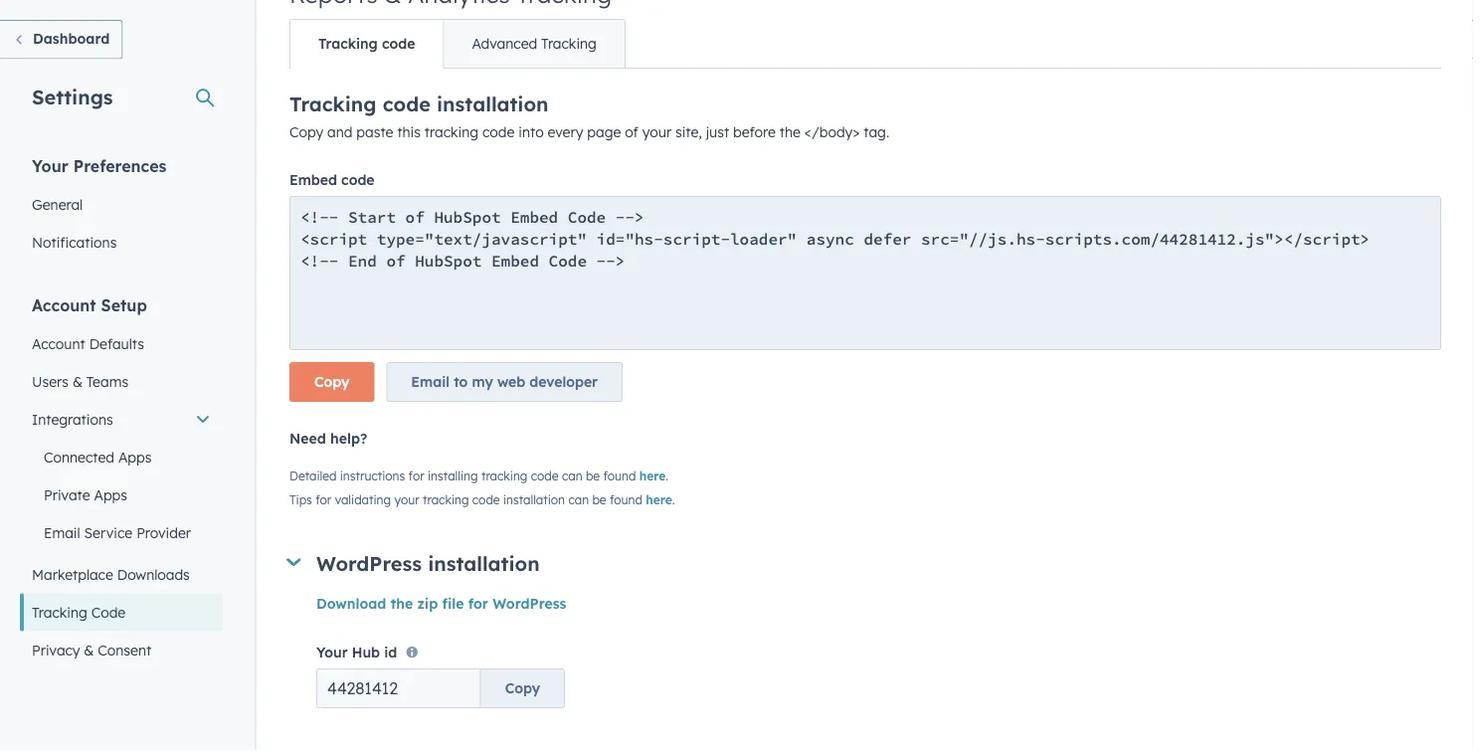 Task type: describe. For each thing, give the bounding box(es) containing it.
account for account setup
[[32, 295, 96, 315]]

advanced
[[472, 35, 537, 52]]

users
[[32, 373, 69, 390]]

</body>
[[805, 123, 860, 141]]

0 vertical spatial found
[[603, 468, 636, 483]]

your for your preferences
[[32, 156, 68, 176]]

before
[[733, 123, 776, 141]]

0 vertical spatial here
[[639, 468, 666, 483]]

2 vertical spatial installation
[[428, 551, 540, 576]]

to
[[454, 373, 468, 390]]

0 horizontal spatial wordpress
[[316, 551, 422, 576]]

preferences
[[73, 156, 167, 176]]

email for email to my web developer
[[411, 373, 450, 390]]

just
[[706, 123, 729, 141]]

0 horizontal spatial .
[[666, 468, 669, 483]]

2 vertical spatial tracking
[[423, 492, 469, 507]]

integrations
[[32, 410, 113, 428]]

privacy & consent link
[[20, 631, 223, 669]]

your inside tracking code installation copy and paste this tracking code into every page of your site, just before the </body> tag.
[[642, 123, 672, 141]]

the inside tracking code installation copy and paste this tracking code into every page of your site, just before the </body> tag.
[[780, 123, 801, 141]]

advanced tracking link
[[443, 20, 625, 68]]

copy for the left copy button
[[314, 373, 350, 390]]

email for email service provider
[[44, 524, 80, 541]]

tracking code
[[32, 603, 126, 621]]

your hub id
[[316, 644, 397, 661]]

account defaults link
[[20, 325, 223, 363]]

site,
[[676, 123, 702, 141]]

paste
[[357, 123, 393, 141]]

caret image
[[286, 558, 301, 566]]

advanced tracking
[[472, 35, 597, 52]]

tracking code link
[[20, 593, 223, 631]]

1 vertical spatial found
[[610, 492, 643, 507]]

& for users
[[73, 373, 83, 390]]

id
[[384, 644, 397, 661]]

tag.
[[864, 123, 890, 141]]

1 vertical spatial can
[[568, 492, 589, 507]]

connected
[[44, 448, 114, 466]]

wordpress installation
[[316, 551, 540, 576]]

detailed instructions for installing tracking code can be found here . tips for validating your tracking code installation can be found here .
[[290, 468, 675, 507]]

1 vertical spatial be
[[592, 492, 606, 507]]

defaults
[[89, 335, 144, 352]]

general link
[[20, 186, 223, 223]]

apps for connected apps
[[118, 448, 152, 466]]

1 horizontal spatial .
[[672, 492, 675, 507]]

2 horizontal spatial for
[[468, 594, 488, 612]]

private apps link
[[20, 476, 223, 514]]

setup
[[101, 295, 147, 315]]

marketplace
[[32, 566, 113, 583]]

into
[[519, 123, 544, 141]]

marketplace downloads
[[32, 566, 190, 583]]

instructions
[[340, 468, 405, 483]]

1 horizontal spatial wordpress
[[493, 594, 567, 612]]

downloads
[[117, 566, 190, 583]]

<!-- Start of HubSpot Embed Code --> <script type="text/javascript" id="hs-script-loader" async defer src="//js.hs-scripts.com/44281412.js"></script> <!-- End of HubSpot Embed Code --> text field
[[290, 196, 1442, 350]]

account setup
[[32, 295, 147, 315]]

notifications
[[32, 233, 117, 251]]

tracking for tracking code installation copy and paste this tracking code into every page of your site, just before the </body> tag.
[[290, 92, 377, 116]]

service
[[84, 524, 133, 541]]

navigation containing tracking code
[[290, 19, 626, 69]]

tracking code
[[318, 35, 415, 52]]

account setup element
[[20, 294, 223, 707]]

users & teams
[[32, 373, 128, 390]]

apps for private apps
[[94, 486, 127, 503]]

marketplace downloads link
[[20, 556, 223, 593]]

tracking for tracking code
[[32, 603, 87, 621]]

1 vertical spatial tracking
[[481, 468, 528, 483]]

embed
[[290, 171, 337, 189]]

teams
[[86, 373, 128, 390]]

tracking code installation copy and paste this tracking code into every page of your site, just before the </body> tag.
[[290, 92, 890, 141]]

my
[[472, 373, 493, 390]]

your preferences
[[32, 156, 167, 176]]

1 horizontal spatial for
[[408, 468, 424, 483]]

your for your hub id
[[316, 644, 348, 661]]

email service provider link
[[20, 514, 223, 552]]

download
[[316, 594, 386, 612]]

page
[[587, 123, 621, 141]]

provider
[[136, 524, 191, 541]]

your inside 'detailed instructions for installing tracking code can be found here . tips for validating your tracking code installation can be found here .'
[[394, 492, 419, 507]]



Task type: vqa. For each thing, say whether or not it's contained in the screenshot.
'MANAGE CARD SETTINGS' image
no



Task type: locate. For each thing, give the bounding box(es) containing it.
installation inside 'detailed instructions for installing tracking code can be found here . tips for validating your tracking code installation can be found here .'
[[503, 492, 565, 507]]

wordpress up 'download'
[[316, 551, 422, 576]]

0 vertical spatial &
[[73, 373, 83, 390]]

& for privacy
[[84, 641, 94, 659]]

0 vertical spatial installation
[[437, 92, 549, 116]]

0 vertical spatial account
[[32, 295, 96, 315]]

1 vertical spatial for
[[316, 492, 332, 507]]

1 horizontal spatial your
[[316, 644, 348, 661]]

0 horizontal spatial your
[[32, 156, 68, 176]]

account
[[32, 295, 96, 315], [32, 335, 85, 352]]

0 horizontal spatial the
[[391, 594, 413, 612]]

email inside account setup element
[[44, 524, 80, 541]]

connected apps link
[[20, 438, 223, 476]]

& right users on the left of the page
[[73, 373, 83, 390]]

users & teams link
[[20, 363, 223, 400]]

1 vertical spatial email
[[44, 524, 80, 541]]

your right of at left top
[[642, 123, 672, 141]]

copy inside embed code element
[[314, 373, 350, 390]]

0 vertical spatial copy
[[290, 123, 323, 141]]

account defaults
[[32, 335, 144, 352]]

every
[[548, 123, 583, 141]]

installation
[[437, 92, 549, 116], [503, 492, 565, 507], [428, 551, 540, 576]]

1 vertical spatial here link
[[646, 492, 672, 507]]

account up account defaults
[[32, 295, 96, 315]]

embed code element
[[290, 196, 1442, 414]]

found
[[603, 468, 636, 483], [610, 492, 643, 507]]

1 vertical spatial .
[[672, 492, 675, 507]]

connected apps
[[44, 448, 152, 466]]

for right "tips"
[[316, 492, 332, 507]]

tracking right installing
[[481, 468, 528, 483]]

general
[[32, 195, 83, 213]]

need help?
[[290, 430, 368, 447]]

tracking inside tracking code installation copy and paste this tracking code into every page of your site, just before the </body> tag.
[[425, 123, 479, 141]]

0 vertical spatial apps
[[118, 448, 152, 466]]

code inside "navigation"
[[382, 35, 415, 52]]

private
[[44, 486, 90, 503]]

0 horizontal spatial your
[[394, 492, 419, 507]]

1 vertical spatial here
[[646, 492, 672, 507]]

0 vertical spatial .
[[666, 468, 669, 483]]

wordpress installation button
[[286, 551, 1442, 576]]

notifications link
[[20, 223, 223, 261]]

1 account from the top
[[32, 295, 96, 315]]

your down "instructions"
[[394, 492, 419, 507]]

help?
[[330, 430, 368, 447]]

copy
[[290, 123, 323, 141], [314, 373, 350, 390], [505, 679, 540, 697]]

web
[[497, 373, 526, 390]]

zip
[[417, 594, 438, 612]]

1 vertical spatial your
[[316, 644, 348, 661]]

email left to
[[411, 373, 450, 390]]

your preferences element
[[20, 155, 223, 261]]

private apps
[[44, 486, 127, 503]]

2 vertical spatial copy
[[505, 679, 540, 697]]

embed code
[[290, 171, 375, 189]]

0 vertical spatial your
[[642, 123, 672, 141]]

0 vertical spatial tracking
[[425, 123, 479, 141]]

tracking inside account setup element
[[32, 603, 87, 621]]

hub
[[352, 644, 380, 661]]

0 vertical spatial your
[[32, 156, 68, 176]]

& right privacy
[[84, 641, 94, 659]]

0 horizontal spatial copy button
[[290, 362, 374, 402]]

Your Hub id text field
[[316, 668, 481, 708]]

1 vertical spatial installation
[[503, 492, 565, 507]]

tracking down installing
[[423, 492, 469, 507]]

copy for bottom copy button
[[505, 679, 540, 697]]

wordpress
[[316, 551, 422, 576], [493, 594, 567, 612]]

0 vertical spatial can
[[562, 468, 583, 483]]

email
[[411, 373, 450, 390], [44, 524, 80, 541]]

installing
[[428, 468, 478, 483]]

0 vertical spatial email
[[411, 373, 450, 390]]

tracking
[[318, 35, 378, 52], [541, 35, 597, 52], [290, 92, 377, 116], [32, 603, 87, 621]]

here link for detailed instructions for installing tracking code can be found
[[639, 468, 666, 483]]

0 horizontal spatial for
[[316, 492, 332, 507]]

0 vertical spatial for
[[408, 468, 424, 483]]

1 vertical spatial apps
[[94, 486, 127, 503]]

apps
[[118, 448, 152, 466], [94, 486, 127, 503]]

1 horizontal spatial your
[[642, 123, 672, 141]]

the left zip
[[391, 594, 413, 612]]

email down private
[[44, 524, 80, 541]]

download the zip file for wordpress
[[316, 594, 567, 612]]

validating
[[335, 492, 391, 507]]

for
[[408, 468, 424, 483], [316, 492, 332, 507], [468, 594, 488, 612]]

1 vertical spatial your
[[394, 492, 419, 507]]

can
[[562, 468, 583, 483], [568, 492, 589, 507]]

tracking inside tracking code installation copy and paste this tracking code into every page of your site, just before the </body> tag.
[[290, 92, 377, 116]]

2 vertical spatial for
[[468, 594, 488, 612]]

apps down integrations button
[[118, 448, 152, 466]]

here link for tips for validating your tracking code installation can be found
[[646, 492, 672, 507]]

0 vertical spatial be
[[586, 468, 600, 483]]

1 vertical spatial wordpress
[[493, 594, 567, 612]]

be
[[586, 468, 600, 483], [592, 492, 606, 507]]

1 vertical spatial account
[[32, 335, 85, 352]]

installation inside tracking code installation copy and paste this tracking code into every page of your site, just before the </body> tag.
[[437, 92, 549, 116]]

your
[[32, 156, 68, 176], [316, 644, 348, 661]]

tracking right this
[[425, 123, 479, 141]]

0 vertical spatial wordpress
[[316, 551, 422, 576]]

for left installing
[[408, 468, 424, 483]]

wordpress right file
[[493, 594, 567, 612]]

integrations button
[[20, 400, 223, 438]]

privacy & consent
[[32, 641, 151, 659]]

dashboard
[[33, 30, 110, 47]]

1 vertical spatial copy button
[[481, 668, 565, 708]]

your left hub
[[316, 644, 348, 661]]

tips
[[290, 492, 312, 507]]

1 vertical spatial the
[[391, 594, 413, 612]]

settings
[[32, 84, 113, 109]]

your up the general
[[32, 156, 68, 176]]

copy button
[[290, 362, 374, 402], [481, 668, 565, 708]]

for right file
[[468, 594, 488, 612]]

this
[[397, 123, 421, 141]]

account up users on the left of the page
[[32, 335, 85, 352]]

tracking for tracking code
[[318, 35, 378, 52]]

1 horizontal spatial copy button
[[481, 668, 565, 708]]

file
[[442, 594, 464, 612]]

email to my web developer button
[[386, 362, 623, 402]]

0 horizontal spatial email
[[44, 524, 80, 541]]

tracking code link
[[291, 20, 443, 68]]

the right before
[[780, 123, 801, 141]]

&
[[73, 373, 83, 390], [84, 641, 94, 659]]

privacy
[[32, 641, 80, 659]]

2 account from the top
[[32, 335, 85, 352]]

the
[[780, 123, 801, 141], [391, 594, 413, 612]]

1 vertical spatial &
[[84, 641, 94, 659]]

.
[[666, 468, 669, 483], [672, 492, 675, 507]]

apps up service
[[94, 486, 127, 503]]

email inside button
[[411, 373, 450, 390]]

of
[[625, 123, 638, 141]]

and
[[327, 123, 353, 141]]

your
[[642, 123, 672, 141], [394, 492, 419, 507]]

here
[[639, 468, 666, 483], [646, 492, 672, 507]]

tracking
[[425, 123, 479, 141], [481, 468, 528, 483], [423, 492, 469, 507]]

dashboard link
[[0, 20, 123, 59]]

1 vertical spatial copy
[[314, 373, 350, 390]]

developer
[[530, 373, 598, 390]]

download the zip file for wordpress link
[[316, 594, 567, 612]]

email service provider
[[44, 524, 191, 541]]

email to my web developer
[[411, 373, 598, 390]]

1 horizontal spatial email
[[411, 373, 450, 390]]

0 vertical spatial the
[[780, 123, 801, 141]]

need
[[290, 430, 326, 447]]

detailed
[[290, 468, 337, 483]]

navigation
[[290, 19, 626, 69]]

1 horizontal spatial &
[[84, 641, 94, 659]]

code
[[91, 603, 126, 621]]

account for account defaults
[[32, 335, 85, 352]]

1 horizontal spatial the
[[780, 123, 801, 141]]

code
[[382, 35, 415, 52], [383, 92, 431, 116], [482, 123, 515, 141], [341, 171, 375, 189], [531, 468, 559, 483], [472, 492, 500, 507]]

consent
[[98, 641, 151, 659]]

0 vertical spatial copy button
[[290, 362, 374, 402]]

0 horizontal spatial &
[[73, 373, 83, 390]]

copy inside tracking code installation copy and paste this tracking code into every page of your site, just before the </body> tag.
[[290, 123, 323, 141]]

0 vertical spatial here link
[[639, 468, 666, 483]]



